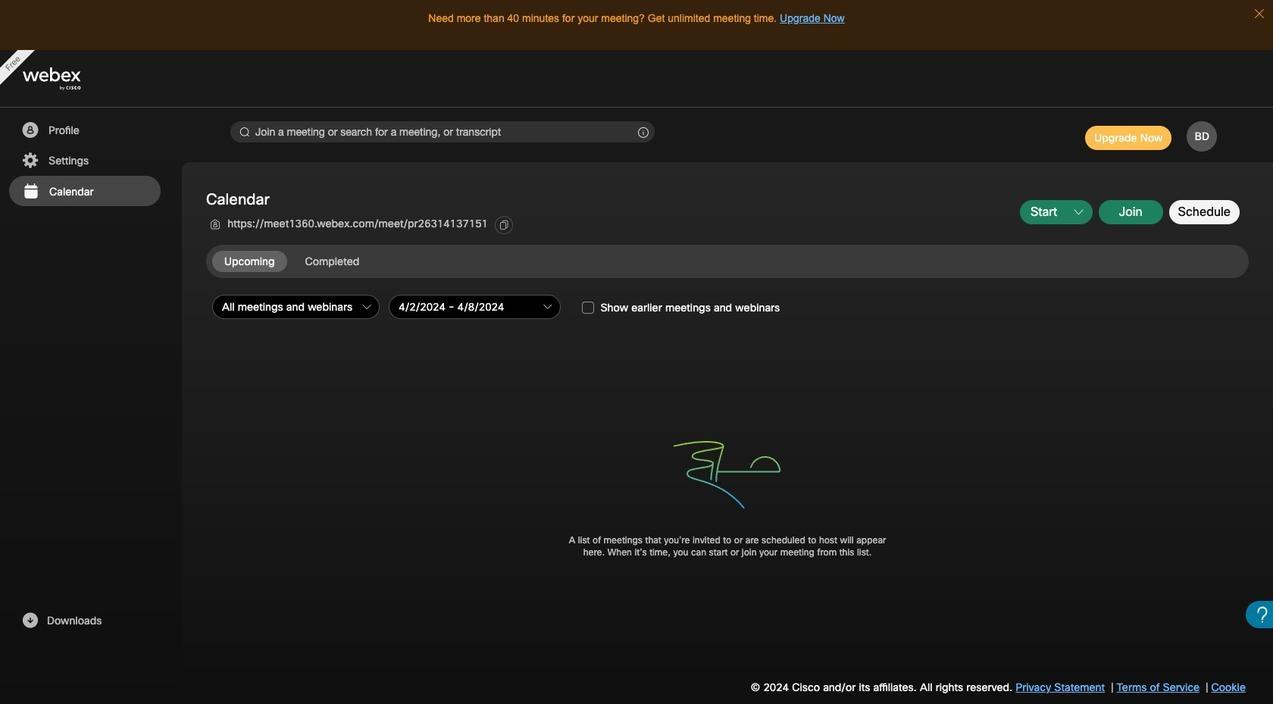 Task type: describe. For each thing, give the bounding box(es) containing it.
tab panel inside calendar element
[[206, 292, 1253, 599]]

mds content download_filled image
[[20, 612, 39, 630]]

copy image
[[499, 220, 510, 231]]

mds people circle_filled image
[[20, 121, 39, 140]]

1 tab from the left
[[212, 251, 287, 272]]

calendar element
[[0, 162, 1274, 704]]



Task type: locate. For each thing, give the bounding box(es) containing it.
0 horizontal spatial tab
[[212, 251, 287, 272]]

start a meeting options image
[[1075, 208, 1084, 217]]

mds meetings_filled image
[[21, 183, 40, 201]]

banner
[[0, 50, 1274, 108]]

mds settings_filled image
[[20, 152, 39, 170]]

tab list
[[212, 251, 378, 272]]

2 tab from the left
[[293, 251, 372, 272]]

tab list inside calendar element
[[212, 251, 378, 272]]

1 horizontal spatial tab
[[293, 251, 372, 272]]

tab
[[212, 251, 287, 272], [293, 251, 372, 272]]

Join a meeting or search for a meeting, or transcript text field
[[231, 121, 655, 143]]

tab panel
[[206, 292, 1253, 599]]

cisco webex image
[[23, 68, 114, 91]]



